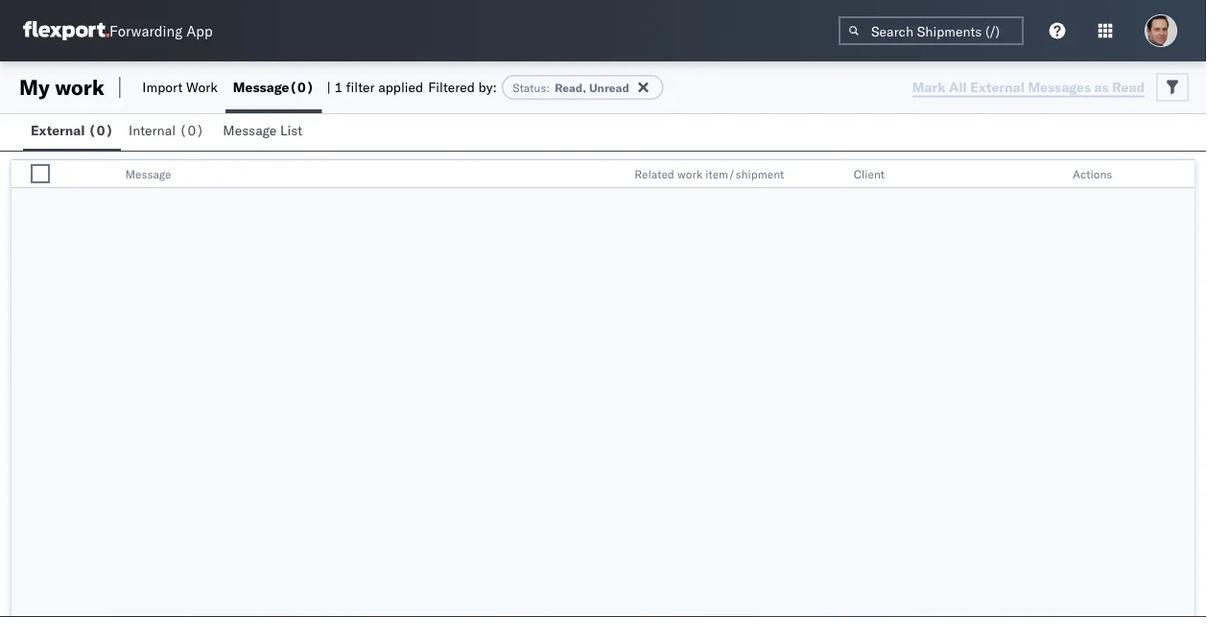 Task type: describe. For each thing, give the bounding box(es) containing it.
applied
[[378, 79, 424, 96]]

status : read, unread
[[513, 80, 630, 95]]

1
[[334, 79, 343, 96]]

read,
[[555, 80, 587, 95]]

internal
[[129, 122, 176, 139]]

message list button
[[215, 113, 314, 151]]

my
[[19, 74, 50, 100]]

(0) for internal (0)
[[179, 122, 204, 139]]

internal (0)
[[129, 122, 204, 139]]

|
[[327, 79, 331, 96]]

forwarding app link
[[23, 21, 213, 40]]

related
[[635, 167, 675, 181]]

flexport. image
[[23, 21, 109, 40]]

message list
[[223, 122, 303, 139]]

forwarding
[[109, 22, 183, 40]]

status
[[513, 80, 547, 95]]

work for my
[[55, 74, 105, 100]]

message (0)
[[233, 79, 314, 96]]

filter
[[346, 79, 375, 96]]

message for (0)
[[233, 79, 289, 96]]

filtered
[[428, 79, 475, 96]]

actions
[[1073, 167, 1113, 181]]

work for related
[[678, 167, 703, 181]]

list
[[280, 122, 303, 139]]

| 1 filter applied filtered by:
[[327, 79, 497, 96]]

client
[[854, 167, 885, 181]]



Task type: vqa. For each thing, say whether or not it's contained in the screenshot.
the test corresponding to test slac2
no



Task type: locate. For each thing, give the bounding box(es) containing it.
0 vertical spatial message
[[233, 79, 289, 96]]

None checkbox
[[31, 164, 50, 183]]

work up external (0)
[[55, 74, 105, 100]]

external (0) button
[[23, 113, 121, 151]]

1 resize handle column header from the left
[[54, 160, 77, 189]]

4 resize handle column header from the left
[[1041, 160, 1064, 189]]

import work
[[142, 79, 218, 96]]

(0) right internal
[[179, 122, 204, 139]]

:
[[547, 80, 550, 95]]

related work item/shipment
[[635, 167, 785, 181]]

2 vertical spatial message
[[125, 167, 171, 181]]

(0) right external
[[88, 122, 113, 139]]

message for list
[[223, 122, 277, 139]]

message
[[233, 79, 289, 96], [223, 122, 277, 139], [125, 167, 171, 181]]

by:
[[479, 79, 497, 96]]

work
[[55, 74, 105, 100], [678, 167, 703, 181]]

resize handle column header
[[54, 160, 77, 189], [602, 160, 625, 189], [821, 160, 844, 189], [1041, 160, 1064, 189], [1172, 160, 1195, 189]]

message up 'message list'
[[233, 79, 289, 96]]

resize handle column header right actions
[[1172, 160, 1195, 189]]

1 horizontal spatial (0)
[[179, 122, 204, 139]]

0 horizontal spatial (0)
[[88, 122, 113, 139]]

3 resize handle column header from the left
[[821, 160, 844, 189]]

1 vertical spatial work
[[678, 167, 703, 181]]

(0) for message (0)
[[289, 79, 314, 96]]

(0) inside button
[[88, 122, 113, 139]]

resize handle column header left related
[[602, 160, 625, 189]]

(0) inside button
[[179, 122, 204, 139]]

import
[[142, 79, 183, 96]]

internal (0) button
[[121, 113, 215, 151]]

work
[[186, 79, 218, 96]]

0 horizontal spatial work
[[55, 74, 105, 100]]

resize handle column header for message
[[602, 160, 625, 189]]

external
[[31, 122, 85, 139]]

resize handle column header left client on the top of page
[[821, 160, 844, 189]]

message left "list"
[[223, 122, 277, 139]]

resize handle column header for client
[[1041, 160, 1064, 189]]

2 resize handle column header from the left
[[602, 160, 625, 189]]

(0)
[[289, 79, 314, 96], [88, 122, 113, 139], [179, 122, 204, 139]]

0 vertical spatial work
[[55, 74, 105, 100]]

app
[[186, 22, 213, 40]]

1 vertical spatial message
[[223, 122, 277, 139]]

(0) for external (0)
[[88, 122, 113, 139]]

import work button
[[135, 61, 225, 113]]

(0) left |
[[289, 79, 314, 96]]

work right related
[[678, 167, 703, 181]]

2 horizontal spatial (0)
[[289, 79, 314, 96]]

message down internal
[[125, 167, 171, 181]]

my work
[[19, 74, 105, 100]]

message inside message list button
[[223, 122, 277, 139]]

resize handle column header for related work item/shipment
[[821, 160, 844, 189]]

unread
[[589, 80, 630, 95]]

resize handle column header left actions
[[1041, 160, 1064, 189]]

forwarding app
[[109, 22, 213, 40]]

external (0)
[[31, 122, 113, 139]]

5 resize handle column header from the left
[[1172, 160, 1195, 189]]

resize handle column header down external (0) button
[[54, 160, 77, 189]]

resize handle column header for actions
[[1172, 160, 1195, 189]]

Search Shipments (/) text field
[[839, 16, 1024, 45]]

item/shipment
[[706, 167, 785, 181]]

1 horizontal spatial work
[[678, 167, 703, 181]]



